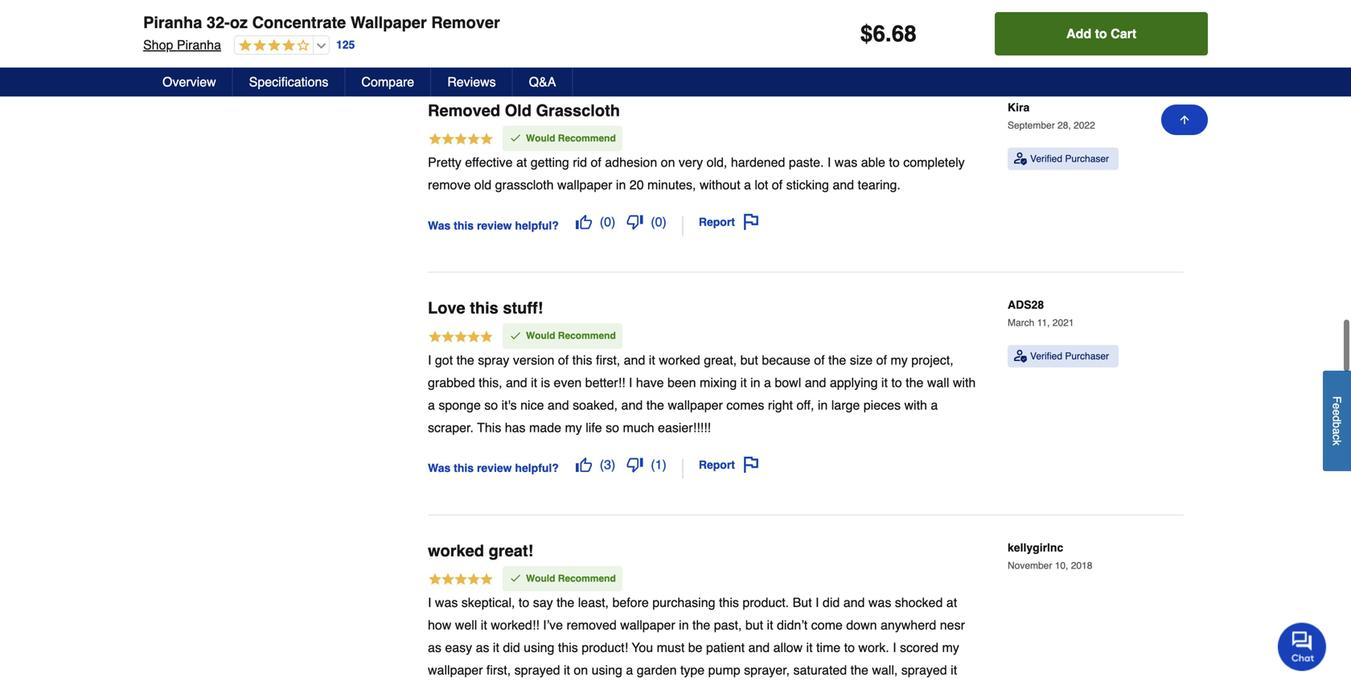 Task type: vqa. For each thing, say whether or not it's contained in the screenshot.
833- within EMAIL: LOWESCORPORATEGIFTCARDS@CASHSTAR.COM PHONE: 1-833-320-5701
no



Task type: describe. For each thing, give the bounding box(es) containing it.
this down i've
[[558, 640, 578, 655]]

to right time
[[844, 640, 855, 655]]

it left time
[[806, 640, 813, 655]]

the up be
[[693, 618, 710, 633]]

0 horizontal spatial using
[[524, 640, 555, 655]]

wallpaper
[[351, 13, 427, 32]]

paste.
[[789, 155, 824, 170]]

because
[[762, 353, 811, 368]]

verified purchaser for love this stuff!
[[1030, 351, 1109, 362]]

was for love this stuff!
[[428, 462, 451, 475]]

great!
[[489, 542, 533, 560]]

and up sprayer,
[[748, 640, 770, 655]]

better!!
[[585, 375, 625, 390]]

i got the spray version of this first, and it worked great, but because of the size of my project, grabbed this, and it is even better!!  i have been mixing it in a bowl and applying it to the wall with a sponge so it's nice and soaked, and the wallpaper comes right off, in large pieces with a scraper.  this has made my life so much easier!!!!!
[[428, 353, 976, 435]]

this right love
[[470, 299, 499, 317]]

mixing
[[700, 375, 737, 390]]

of right lot at top
[[772, 178, 783, 192]]

overview button
[[146, 68, 233, 97]]

specifications button
[[233, 68, 345, 97]]

to inside pretty effective at getting rid of adhesion on very old, hardened paste. i was able to completely remove old grasscloth wallpaper in 20 minutes, without a lot of sticking and tearing.
[[889, 155, 900, 170]]

would for stuff!
[[526, 330, 555, 342]]

10,
[[1055, 560, 1068, 571]]

was this review helpful? for old
[[428, 219, 559, 232]]

love this stuff!
[[428, 299, 543, 317]]

verified purchaser for removed old grasscloth
[[1030, 153, 1109, 165]]

purchasing
[[653, 595, 715, 610]]

2022
[[1074, 120, 1095, 131]]

0 horizontal spatial was
[[435, 595, 458, 610]]

125
[[336, 38, 355, 51]]

life
[[586, 420, 602, 435]]

11,
[[1037, 317, 1050, 329]]

ads28
[[1008, 299, 1044, 311]]

on inside pretty effective at getting rid of adhesion on very old, hardened paste. i was able to completely remove old grasscloth wallpaper in 20 minutes, without a lot of sticking and tearing.
[[661, 155, 675, 170]]

( for love this stuff! thumb down image
[[651, 457, 655, 472]]

at inside i was skeptical, to say the least, before purchasing this product. but i did and was shocked at how well it worked!!  i've removed wallpaper in the past, but it didn't come down anywherd nesr as easy as it did using this product!  you must be patient and allow it time to work. i scored my wallpaper first, sprayed it on  using a garden type pump sprayer, saturated the wall, sprayed
[[947, 595, 957, 610]]

kira september 28, 2022
[[1008, 101, 1095, 131]]

i've
[[543, 618, 563, 633]]

thumb up image
[[576, 457, 592, 473]]

pieces
[[864, 398, 901, 413]]

bowl
[[775, 375, 801, 390]]

1 ( 0 ) from the left
[[600, 215, 616, 229]]

project,
[[911, 353, 954, 368]]

it left "is" at the left bottom
[[531, 375, 537, 390]]

kira
[[1008, 101, 1030, 114]]

old
[[505, 101, 532, 120]]

but inside i was skeptical, to say the least, before purchasing this product. but i did and was shocked at how well it worked!!  i've removed wallpaper in the past, but it didn't come down anywherd nesr as easy as it did using this product!  you must be patient and allow it time to work. i scored my wallpaper first, sprayed it on  using a garden type pump sprayer, saturated the wall, sprayed
[[746, 618, 763, 633]]

my inside i was skeptical, to say the least, before purchasing this product. but i did and was shocked at how well it worked!!  i've removed wallpaper in the past, but it didn't come down anywherd nesr as easy as it did using this product!  you must be patient and allow it time to work. i scored my wallpaper first, sprayed it on  using a garden type pump sprayer, saturated the wall, sprayed
[[942, 640, 959, 655]]

1 vertical spatial worked
[[428, 542, 484, 560]]

september
[[1008, 120, 1055, 131]]

and up 'down'
[[844, 595, 865, 610]]

of right because
[[814, 353, 825, 368]]

( for thumb up image
[[600, 215, 604, 229]]

past,
[[714, 618, 742, 633]]

report for stuff!
[[699, 458, 735, 471]]

5 stars image for removed
[[428, 132, 494, 149]]

you
[[632, 640, 653, 655]]

add to cart button
[[995, 12, 1208, 55]]

i left got
[[428, 353, 431, 368]]

chat invite button image
[[1278, 622, 1327, 671]]

i up how
[[428, 595, 431, 610]]

and up the much
[[621, 398, 643, 413]]

soaked,
[[573, 398, 618, 413]]

removed old grasscloth
[[428, 101, 620, 120]]

report for grasscloth
[[699, 216, 735, 229]]

3 would from the top
[[526, 573, 555, 584]]

have
[[636, 375, 664, 390]]

1 as from the left
[[428, 640, 442, 655]]

nice
[[521, 398, 544, 413]]

reviews
[[447, 74, 496, 89]]

comes
[[727, 398, 764, 413]]

specifications
[[249, 74, 328, 89]]

pump
[[708, 663, 741, 678]]

this
[[477, 420, 501, 435]]

this inside i got the spray version of this first, and it worked great, but because of the size of my project, grabbed this, and it is even better!!  i have been mixing it in a bowl and applying it to the wall with a sponge so it's nice and soaked, and the wallpaper comes right off, in large pieces with a scraper.  this has made my life so much easier!!!!!
[[572, 353, 592, 368]]

come
[[811, 618, 843, 633]]

must
[[657, 640, 685, 655]]

wallpaper inside i got the spray version of this first, and it worked great, but because of the size of my project, grabbed this, and it is even better!!  i have been mixing it in a bowl and applying it to the wall with a sponge so it's nice and soaked, and the wallpaper comes right off, in large pieces with a scraper.  this has made my life so much easier!!!!!
[[668, 398, 723, 413]]

would for grasscloth
[[526, 133, 555, 144]]

a left bowl
[[764, 375, 771, 390]]

got
[[435, 353, 453, 368]]

was this review helpful? for this
[[428, 462, 559, 475]]

verified purchaser icon image for grasscloth
[[1014, 152, 1027, 165]]

it down worked!!
[[493, 640, 499, 655]]

k
[[1331, 440, 1344, 446]]

nesr
[[940, 618, 965, 633]]

of right size
[[876, 353, 887, 368]]

large
[[831, 398, 860, 413]]

2 horizontal spatial was
[[869, 595, 891, 610]]

this,
[[479, 375, 502, 390]]

would recommend for stuff!
[[526, 330, 616, 342]]

stuff!
[[503, 299, 543, 317]]

it up pieces
[[881, 375, 888, 390]]

in right off,
[[818, 398, 828, 413]]

on inside i was skeptical, to say the least, before purchasing this product. but i did and was shocked at how well it worked!!  i've removed wallpaper in the past, but it didn't come down anywherd nesr as easy as it did using this product!  you must be patient and allow it time to work. i scored my wallpaper first, sprayed it on  using a garden type pump sprayer, saturated the wall, sprayed
[[574, 663, 588, 678]]

) for thumb down image associated with removed old grasscloth
[[662, 215, 667, 229]]

the down the have
[[646, 398, 664, 413]]

this down scraper.
[[454, 462, 474, 475]]

helpful? for stuff!
[[515, 462, 559, 475]]

and down even
[[548, 398, 569, 413]]

this up reviews
[[454, 21, 474, 34]]

sprayer,
[[744, 663, 790, 678]]

this down remove
[[454, 219, 474, 232]]

b
[[1331, 422, 1344, 428]]

worked!!
[[491, 618, 539, 633]]

add to cart
[[1067, 26, 1137, 41]]

shop
[[143, 37, 173, 52]]

review for this
[[477, 462, 512, 475]]

removed
[[567, 618, 617, 633]]

skeptical,
[[462, 595, 515, 610]]

6
[[873, 21, 886, 47]]

1 vertical spatial piranha
[[177, 37, 221, 52]]

( for thumb down image associated with removed old grasscloth
[[651, 215, 655, 229]]

grasscloth
[[536, 101, 620, 120]]

helpful? for grasscloth
[[515, 219, 559, 232]]

compare button
[[345, 68, 431, 97]]

easier!!!!!
[[658, 420, 711, 435]]

didn't
[[777, 618, 808, 633]]

is
[[541, 375, 550, 390]]

5 stars image for love
[[428, 329, 494, 347]]

reviews button
[[431, 68, 513, 97]]

68
[[892, 21, 917, 47]]

least,
[[578, 595, 609, 610]]

well
[[455, 618, 477, 633]]

0 for thumb up image
[[604, 215, 611, 229]]

) for love this stuff! thumb down image
[[662, 457, 667, 472]]

applying
[[830, 375, 878, 390]]

checkmark image
[[509, 132, 522, 145]]

first, inside i was skeptical, to say the least, before purchasing this product. but i did and was shocked at how well it worked!!  i've removed wallpaper in the past, but it didn't come down anywherd nesr as easy as it did using this product!  you must be patient and allow it time to work. i scored my wallpaper first, sprayed it on  using a garden type pump sprayer, saturated the wall, sprayed
[[487, 663, 511, 678]]

be
[[688, 640, 703, 655]]

the left size
[[829, 353, 846, 368]]

much
[[623, 420, 654, 435]]

it left didn't on the right bottom of the page
[[767, 618, 773, 633]]

.
[[886, 21, 892, 47]]

to left 'say'
[[519, 595, 529, 610]]

was inside pretty effective at getting rid of adhesion on very old, hardened paste. i was able to completely remove old grasscloth wallpaper in 20 minutes, without a lot of sticking and tearing.
[[835, 155, 858, 170]]

shop piranha
[[143, 37, 221, 52]]

to inside button
[[1095, 26, 1107, 41]]

scraper.
[[428, 420, 474, 435]]

sticking
[[786, 178, 829, 192]]

lot
[[755, 178, 768, 192]]

it up the have
[[649, 353, 655, 368]]

) for thumb up icon at the bottom of the page
[[611, 457, 616, 472]]

it right 'sprayed'
[[564, 663, 570, 678]]

report button for love this stuff!
[[693, 451, 765, 479]]

this up past, at the right of the page
[[719, 595, 739, 610]]

it right well on the left of the page
[[481, 618, 487, 633]]

it up comes
[[741, 375, 747, 390]]

down
[[846, 618, 877, 633]]

wallpaper up "you"
[[620, 618, 675, 633]]

$ 6 . 68
[[860, 21, 917, 47]]

the right got
[[457, 353, 474, 368]]

the left the wall
[[906, 375, 924, 390]]

size
[[850, 353, 873, 368]]

in inside pretty effective at getting rid of adhesion on very old, hardened paste. i was able to completely remove old grasscloth wallpaper in 20 minutes, without a lot of sticking and tearing.
[[616, 178, 626, 192]]

sponge
[[439, 398, 481, 413]]

1 helpful? from the top
[[515, 21, 559, 34]]



Task type: locate. For each thing, give the bounding box(es) containing it.
0 vertical spatial verified
[[1030, 153, 1063, 165]]

effective
[[465, 155, 513, 170]]

( 1 )
[[651, 457, 667, 472]]

version
[[513, 353, 555, 368]]

0 vertical spatial review
[[477, 21, 512, 34]]

shocked
[[895, 595, 943, 610]]

2 vertical spatial was this review helpful?
[[428, 462, 559, 475]]

2 report button from the top
[[693, 451, 765, 479]]

of up even
[[558, 353, 569, 368]]

3 would recommend from the top
[[526, 573, 616, 584]]

1 vertical spatial review
[[477, 219, 512, 232]]

2 e from the top
[[1331, 410, 1344, 416]]

verified purchaser icon image for stuff!
[[1014, 350, 1027, 363]]

report button down easier!!!!! at bottom
[[693, 451, 765, 479]]

at inside pretty effective at getting rid of adhesion on very old, hardened paste. i was able to completely remove old grasscloth wallpaper in 20 minutes, without a lot of sticking and tearing.
[[516, 155, 527, 170]]

worked inside i got the spray version of this first, and it worked great, but because of the size of my project, grabbed this, and it is even better!!  i have been mixing it in a bowl and applying it to the wall with a sponge so it's nice and soaked, and the wallpaper comes right off, in large pieces with a scraper.  this has made my life so much easier!!!!!
[[659, 353, 700, 368]]

in left 20
[[616, 178, 626, 192]]

and up it's
[[506, 375, 527, 390]]

2 verified purchaser from the top
[[1030, 351, 1109, 362]]

checkmark image for this
[[509, 329, 522, 342]]

kellygirlnc
[[1008, 541, 1064, 554]]

to right add
[[1095, 26, 1107, 41]]

0 vertical spatial recommend
[[558, 133, 616, 144]]

using down "product!"
[[592, 663, 622, 678]]

wallpaper up easier!!!!! at bottom
[[668, 398, 723, 413]]

verified down the september
[[1030, 153, 1063, 165]]

verified purchaser icon image
[[1014, 152, 1027, 165], [1014, 350, 1027, 363]]

with
[[953, 375, 976, 390], [904, 398, 927, 413]]

report
[[699, 216, 735, 229], [699, 458, 735, 471]]

( down the much
[[651, 457, 655, 472]]

0 vertical spatial with
[[953, 375, 976, 390]]

3
[[604, 457, 611, 472]]

recommend for grasscloth
[[558, 133, 616, 144]]

2 vertical spatial would
[[526, 573, 555, 584]]

wallpaper down easy
[[428, 663, 483, 678]]

0 horizontal spatial my
[[565, 420, 582, 435]]

would up version on the bottom left of page
[[526, 330, 555, 342]]

verified for stuff!
[[1030, 351, 1063, 362]]

0 horizontal spatial so
[[484, 398, 498, 413]]

pretty effective at getting rid of adhesion on very old, hardened paste. i was able to completely remove old grasscloth wallpaper in 20 minutes, without a lot of sticking and tearing.
[[428, 155, 965, 192]]

this up even
[[572, 353, 592, 368]]

q&a button
[[513, 68, 573, 97]]

0 horizontal spatial as
[[428, 640, 442, 655]]

so left it's
[[484, 398, 498, 413]]

in up comes
[[751, 375, 761, 390]]

a up the k
[[1331, 428, 1344, 435]]

1 recommend from the top
[[558, 133, 616, 144]]

great,
[[704, 353, 737, 368]]

checkmark image
[[509, 329, 522, 342], [509, 572, 522, 585]]

in inside i was skeptical, to say the least, before purchasing this product. but i did and was shocked at how well it worked!!  i've removed wallpaper in the past, but it didn't come down anywherd nesr as easy as it did using this product!  you must be patient and allow it time to work. i scored my wallpaper first, sprayed it on  using a garden type pump sprayer, saturated the wall, sprayed
[[679, 618, 689, 633]]

i right but at the right of the page
[[816, 595, 819, 610]]

1 was this review helpful? from the top
[[428, 21, 559, 34]]

saturated
[[793, 663, 847, 678]]

3 was from the top
[[428, 462, 451, 475]]

flag image
[[743, 214, 759, 230]]

product!
[[582, 640, 628, 655]]

2 verified purchaser icon image from the top
[[1014, 350, 1027, 363]]

0
[[604, 215, 611, 229], [655, 215, 662, 229]]

verified purchaser down 2021
[[1030, 351, 1109, 362]]

a left 'sponge'
[[428, 398, 435, 413]]

2 vertical spatial recommend
[[558, 573, 616, 584]]

without
[[700, 178, 741, 192]]

thumb down image for removed old grasscloth
[[627, 214, 643, 230]]

but right great,
[[740, 353, 758, 368]]

0 vertical spatial so
[[484, 398, 498, 413]]

purchaser
[[1065, 153, 1109, 165], [1065, 351, 1109, 362]]

5 stars image for worked
[[428, 572, 494, 589]]

2 purchaser from the top
[[1065, 351, 1109, 362]]

checkmark image down great! in the bottom of the page
[[509, 572, 522, 585]]

my down nesr
[[942, 640, 959, 655]]

first, inside i got the spray version of this first, and it worked great, but because of the size of my project, grabbed this, and it is even better!!  i have been mixing it in a bowl and applying it to the wall with a sponge so it's nice and soaked, and the wallpaper comes right off, in large pieces with a scraper.  this has made my life so much easier!!!!!
[[596, 353, 620, 368]]

2 review from the top
[[477, 219, 512, 232]]

1 verified purchaser icon image from the top
[[1014, 152, 1027, 165]]

0 vertical spatial worked
[[659, 353, 700, 368]]

on up the minutes,
[[661, 155, 675, 170]]

e
[[1331, 403, 1344, 410], [1331, 410, 1344, 416]]

and right sticking
[[833, 178, 854, 192]]

2 was from the top
[[428, 219, 451, 232]]

the left wall,
[[851, 663, 869, 678]]

1 e from the top
[[1331, 403, 1344, 410]]

my left life
[[565, 420, 582, 435]]

review
[[477, 21, 512, 34], [477, 219, 512, 232], [477, 462, 512, 475]]

3.8 stars image
[[235, 39, 310, 53]]

i was skeptical, to say the least, before purchasing this product. but i did and was shocked at how well it worked!!  i've removed wallpaper in the past, but it didn't come down anywherd nesr as easy as it did using this product!  you must be patient and allow it time to work. i scored my wallpaper first, sprayed it on  using a garden type pump sprayer, saturated the wall, sprayed
[[428, 595, 969, 681]]

did
[[823, 595, 840, 610], [503, 640, 520, 655]]

3 helpful? from the top
[[515, 462, 559, 475]]

) for thumb up image
[[611, 215, 616, 229]]

$
[[860, 21, 873, 47]]

1 horizontal spatial using
[[592, 663, 622, 678]]

would recommend up least,
[[526, 573, 616, 584]]

1 verified from the top
[[1030, 153, 1063, 165]]

to
[[1095, 26, 1107, 41], [889, 155, 900, 170], [891, 375, 902, 390], [519, 595, 529, 610], [844, 640, 855, 655]]

0 vertical spatial thumb down image
[[627, 214, 643, 230]]

report left flag image
[[699, 216, 735, 229]]

remove
[[428, 178, 471, 192]]

2 as from the left
[[476, 640, 489, 655]]

would recommend up version on the bottom left of page
[[526, 330, 616, 342]]

( 3 )
[[600, 457, 616, 472]]

0 vertical spatial report
[[699, 216, 735, 229]]

say
[[533, 595, 553, 610]]

0 vertical spatial was this review helpful?
[[428, 21, 559, 34]]

0 vertical spatial purchaser
[[1065, 153, 1109, 165]]

2 vertical spatial helpful?
[[515, 462, 559, 475]]

removed
[[428, 101, 500, 120]]

1 checkmark image from the top
[[509, 329, 522, 342]]

1 vertical spatial with
[[904, 398, 927, 413]]

0 horizontal spatial with
[[904, 398, 927, 413]]

c
[[1331, 435, 1344, 440]]

0 vertical spatial report button
[[693, 209, 765, 236]]

to up pieces
[[891, 375, 902, 390]]

but inside i got the spray version of this first, and it worked great, but because of the size of my project, grabbed this, and it is even better!!  i have been mixing it in a bowl and applying it to the wall with a sponge so it's nice and soaked, and the wallpaper comes right off, in large pieces with a scraper.  this has made my life so much easier!!!!!
[[740, 353, 758, 368]]

1 was from the top
[[428, 21, 451, 34]]

verified down 11,
[[1030, 351, 1063, 362]]

f e e d b a c k button
[[1323, 371, 1351, 471]]

and inside pretty effective at getting rid of adhesion on very old, hardened paste. i was able to completely remove old grasscloth wallpaper in 20 minutes, without a lot of sticking and tearing.
[[833, 178, 854, 192]]

1 vertical spatial verified
[[1030, 351, 1063, 362]]

wallpaper inside pretty effective at getting rid of adhesion on very old, hardened paste. i was able to completely remove old grasscloth wallpaper in 20 minutes, without a lot of sticking and tearing.
[[557, 178, 612, 192]]

and up off,
[[805, 375, 826, 390]]

( 0 ) down the minutes,
[[651, 215, 667, 229]]

1 vertical spatial would
[[526, 330, 555, 342]]

1 report from the top
[[699, 216, 735, 229]]

1 0 from the left
[[604, 215, 611, 229]]

report button for removed old grasscloth
[[693, 209, 765, 236]]

was this review helpful? down the old
[[428, 219, 559, 232]]

but
[[740, 353, 758, 368], [746, 618, 763, 633]]

0 for thumb down image associated with removed old grasscloth
[[655, 215, 662, 229]]

would recommend up 'rid'
[[526, 133, 616, 144]]

at up grasscloth
[[516, 155, 527, 170]]

of right 'rid'
[[591, 155, 602, 170]]

was down remove
[[428, 219, 451, 232]]

1 review from the top
[[477, 21, 512, 34]]

purchaser for stuff!
[[1065, 351, 1109, 362]]

first,
[[596, 353, 620, 368], [487, 663, 511, 678]]

grabbed
[[428, 375, 475, 390]]

0 vertical spatial but
[[740, 353, 758, 368]]

1 vertical spatial was this review helpful?
[[428, 219, 559, 232]]

1 report button from the top
[[693, 209, 765, 236]]

review up reviews
[[477, 21, 512, 34]]

2 recommend from the top
[[558, 330, 616, 342]]

as down how
[[428, 640, 442, 655]]

2 horizontal spatial my
[[942, 640, 959, 655]]

verified for grasscloth
[[1030, 153, 1063, 165]]

a inside pretty effective at getting rid of adhesion on very old, hardened paste. i was able to completely remove old grasscloth wallpaper in 20 minutes, without a lot of sticking and tearing.
[[744, 178, 751, 192]]

minutes,
[[648, 178, 696, 192]]

3 5 stars image from the top
[[428, 572, 494, 589]]

1 vertical spatial did
[[503, 640, 520, 655]]

1 vertical spatial report
[[699, 458, 735, 471]]

1 horizontal spatial on
[[661, 155, 675, 170]]

1 vertical spatial would recommend
[[526, 330, 616, 342]]

purchaser down 2022
[[1065, 153, 1109, 165]]

thumb down image
[[627, 214, 643, 230], [627, 457, 643, 473]]

0 horizontal spatial worked
[[428, 542, 484, 560]]

2 verified from the top
[[1030, 351, 1063, 362]]

1 vertical spatial at
[[947, 595, 957, 610]]

0 horizontal spatial 0
[[604, 215, 611, 229]]

0 horizontal spatial at
[[516, 155, 527, 170]]

1 horizontal spatial worked
[[659, 353, 700, 368]]

1 vertical spatial but
[[746, 618, 763, 633]]

oz
[[230, 13, 248, 32]]

1 vertical spatial so
[[606, 420, 619, 435]]

d
[[1331, 416, 1344, 422]]

cart
[[1111, 26, 1137, 41]]

1 vertical spatial on
[[574, 663, 588, 678]]

3 review from the top
[[477, 462, 512, 475]]

) right thumb up image
[[611, 215, 616, 229]]

recommend for stuff!
[[558, 330, 616, 342]]

3 was this review helpful? from the top
[[428, 462, 559, 475]]

but down product.
[[746, 618, 763, 633]]

1 horizontal spatial with
[[953, 375, 976, 390]]

did down worked!!
[[503, 640, 520, 655]]

0 horizontal spatial ( 0 )
[[600, 215, 616, 229]]

was this review helpful? up reviews
[[428, 21, 559, 34]]

review for old
[[477, 219, 512, 232]]

1 would recommend from the top
[[526, 133, 616, 144]]

0 vertical spatial helpful?
[[515, 21, 559, 34]]

recommend up 'rid'
[[558, 133, 616, 144]]

1 horizontal spatial first,
[[596, 353, 620, 368]]

report button down without
[[693, 209, 765, 236]]

1 vertical spatial report button
[[693, 451, 765, 479]]

product.
[[743, 595, 789, 610]]

pretty
[[428, 155, 462, 170]]

scored
[[900, 640, 939, 655]]

1 vertical spatial first,
[[487, 663, 511, 678]]

arrow up image
[[1178, 113, 1191, 126]]

1 horizontal spatial as
[[476, 640, 489, 655]]

wall
[[927, 375, 949, 390]]

1 vertical spatial verified purchaser icon image
[[1014, 350, 1027, 363]]

i inside pretty effective at getting rid of adhesion on very old, hardened paste. i was able to completely remove old grasscloth wallpaper in 20 minutes, without a lot of sticking and tearing.
[[828, 155, 831, 170]]

a down the wall
[[931, 398, 938, 413]]

concentrate
[[252, 13, 346, 32]]

was for removed old grasscloth
[[428, 219, 451, 232]]

would right checkmark image
[[526, 133, 555, 144]]

a
[[744, 178, 751, 192], [764, 375, 771, 390], [428, 398, 435, 413], [931, 398, 938, 413], [1331, 428, 1344, 435], [626, 663, 633, 678]]

2 would recommend from the top
[[526, 330, 616, 342]]

0 vertical spatial verified purchaser
[[1030, 153, 1109, 165]]

and up the have
[[624, 353, 645, 368]]

0 horizontal spatial did
[[503, 640, 520, 655]]

2 5 stars image from the top
[[428, 329, 494, 347]]

1 vertical spatial using
[[592, 663, 622, 678]]

20
[[630, 178, 644, 192]]

0 vertical spatial first,
[[596, 353, 620, 368]]

1 vertical spatial thumb down image
[[627, 457, 643, 473]]

a inside i was skeptical, to say the least, before purchasing this product. but i did and was shocked at how well it worked!!  i've removed wallpaper in the past, but it didn't come down anywherd nesr as easy as it did using this product!  you must be patient and allow it time to work. i scored my wallpaper first, sprayed it on  using a garden type pump sprayer, saturated the wall, sprayed
[[626, 663, 633, 678]]

would recommend for grasscloth
[[526, 133, 616, 144]]

a inside f e e d b a c k button
[[1331, 428, 1344, 435]]

worked
[[659, 353, 700, 368], [428, 542, 484, 560]]

0 vertical spatial was
[[428, 21, 451, 34]]

1 horizontal spatial so
[[606, 420, 619, 435]]

0 vertical spatial my
[[891, 353, 908, 368]]

0 horizontal spatial on
[[574, 663, 588, 678]]

time
[[816, 640, 841, 655]]

0 vertical spatial did
[[823, 595, 840, 610]]

0 vertical spatial using
[[524, 640, 555, 655]]

worked great!
[[428, 542, 533, 560]]

flag image
[[743, 457, 759, 473]]

0 vertical spatial 5 stars image
[[428, 132, 494, 149]]

32-
[[207, 13, 230, 32]]

purchaser for grasscloth
[[1065, 153, 1109, 165]]

28,
[[1058, 120, 1071, 131]]

how
[[428, 618, 452, 633]]

1 horizontal spatial ( 0 )
[[651, 215, 667, 229]]

1 vertical spatial my
[[565, 420, 582, 435]]

2 checkmark image from the top
[[509, 572, 522, 585]]

old,
[[707, 155, 727, 170]]

ads28 march 11, 2021
[[1008, 299, 1074, 329]]

1 horizontal spatial 0
[[655, 215, 662, 229]]

1 vertical spatial checkmark image
[[509, 572, 522, 585]]

1 vertical spatial purchaser
[[1065, 351, 1109, 362]]

1 horizontal spatial did
[[823, 595, 840, 610]]

made
[[529, 420, 561, 435]]

first, up better!!
[[596, 353, 620, 368]]

has
[[505, 420, 526, 435]]

5 stars image
[[428, 132, 494, 149], [428, 329, 494, 347], [428, 572, 494, 589]]

1 verified purchaser from the top
[[1030, 153, 1109, 165]]

1 would from the top
[[526, 133, 555, 144]]

0 vertical spatial would recommend
[[526, 133, 616, 144]]

1 vertical spatial was
[[428, 219, 451, 232]]

1 thumb down image from the top
[[627, 214, 643, 230]]

wallpaper down 'rid'
[[557, 178, 612, 192]]

1 vertical spatial verified purchaser
[[1030, 351, 1109, 362]]

1 vertical spatial helpful?
[[515, 219, 559, 232]]

0 horizontal spatial first,
[[487, 663, 511, 678]]

1 purchaser from the top
[[1065, 153, 1109, 165]]

e up 'b'
[[1331, 410, 1344, 416]]

5 stars image up pretty
[[428, 132, 494, 149]]

as right easy
[[476, 640, 489, 655]]

it's
[[502, 398, 517, 413]]

2 vertical spatial 5 stars image
[[428, 572, 494, 589]]

2 vertical spatial was
[[428, 462, 451, 475]]

it
[[649, 353, 655, 368], [531, 375, 537, 390], [741, 375, 747, 390], [881, 375, 888, 390], [481, 618, 487, 633], [767, 618, 773, 633], [493, 640, 499, 655], [806, 640, 813, 655], [564, 663, 570, 678]]

to inside i got the spray version of this first, and it worked great, but because of the size of my project, grabbed this, and it is even better!!  i have been mixing it in a bowl and applying it to the wall with a sponge so it's nice and soaked, and the wallpaper comes right off, in large pieces with a scraper.  this has made my life so much easier!!!!!
[[891, 375, 902, 390]]

2 was this review helpful? from the top
[[428, 219, 559, 232]]

thumb down image for love this stuff!
[[627, 457, 643, 473]]

was up 'down'
[[869, 595, 891, 610]]

verified purchaser down 28,
[[1030, 153, 1109, 165]]

1 vertical spatial recommend
[[558, 330, 616, 342]]

type
[[680, 663, 705, 678]]

checkmark image for great!
[[509, 572, 522, 585]]

f e e d b a c k
[[1331, 396, 1344, 446]]

2 thumb down image from the top
[[627, 457, 643, 473]]

so
[[484, 398, 498, 413], [606, 420, 619, 435]]

report button
[[693, 209, 765, 236], [693, 451, 765, 479]]

recommend up least,
[[558, 573, 616, 584]]

2 would from the top
[[526, 330, 555, 342]]

patient
[[706, 640, 745, 655]]

review down 'this'
[[477, 462, 512, 475]]

0 vertical spatial on
[[661, 155, 675, 170]]

0 vertical spatial verified purchaser icon image
[[1014, 152, 1027, 165]]

1 horizontal spatial was
[[835, 155, 858, 170]]

would
[[526, 133, 555, 144], [526, 330, 555, 342], [526, 573, 555, 584]]

to right the able
[[889, 155, 900, 170]]

before
[[612, 595, 649, 610]]

( down the minutes,
[[651, 215, 655, 229]]

2 vertical spatial would recommend
[[526, 573, 616, 584]]

helpful? down grasscloth
[[515, 219, 559, 232]]

so right life
[[606, 420, 619, 435]]

f
[[1331, 396, 1344, 403]]

on
[[661, 155, 675, 170], [574, 663, 588, 678]]

the right 'say'
[[557, 595, 575, 610]]

i right work.
[[893, 640, 896, 655]]

0 vertical spatial at
[[516, 155, 527, 170]]

been
[[668, 375, 696, 390]]

0 down the minutes,
[[655, 215, 662, 229]]

piranha 32-oz concentrate wallpaper remover
[[143, 13, 500, 32]]

2 0 from the left
[[655, 215, 662, 229]]

0 vertical spatial checkmark image
[[509, 329, 522, 342]]

) down the minutes,
[[662, 215, 667, 229]]

purchaser down 2021
[[1065, 351, 1109, 362]]

2018
[[1071, 560, 1093, 571]]

a down "you"
[[626, 663, 633, 678]]

but
[[793, 595, 812, 610]]

3 recommend from the top
[[558, 573, 616, 584]]

work.
[[859, 640, 889, 655]]

garden
[[637, 663, 677, 678]]

i left the have
[[629, 375, 633, 390]]

0 vertical spatial would
[[526, 133, 555, 144]]

i right paste. at the right top of the page
[[828, 155, 831, 170]]

2 helpful? from the top
[[515, 219, 559, 232]]

thumb up image
[[576, 214, 592, 230]]

love
[[428, 299, 465, 317]]

1 5 stars image from the top
[[428, 132, 494, 149]]

1 horizontal spatial at
[[947, 595, 957, 610]]

e up d
[[1331, 403, 1344, 410]]

remover
[[431, 13, 500, 32]]

2 report from the top
[[699, 458, 735, 471]]

a left lot at top
[[744, 178, 751, 192]]

able
[[861, 155, 886, 170]]

( right thumb up icon at the bottom of the page
[[600, 457, 604, 472]]

0 vertical spatial piranha
[[143, 13, 202, 32]]

2 ( 0 ) from the left
[[651, 215, 667, 229]]

1 vertical spatial 5 stars image
[[428, 329, 494, 347]]

2 vertical spatial review
[[477, 462, 512, 475]]

first, left 'sprayed'
[[487, 663, 511, 678]]

was this review helpful? down 'this'
[[428, 462, 559, 475]]

q&a
[[529, 74, 556, 89]]

worked left great! in the bottom of the page
[[428, 542, 484, 560]]

( for thumb up icon at the bottom of the page
[[600, 457, 604, 472]]

) down easier!!!!! at bottom
[[662, 457, 667, 472]]

2 vertical spatial my
[[942, 640, 959, 655]]

i
[[828, 155, 831, 170], [428, 353, 431, 368], [629, 375, 633, 390], [428, 595, 431, 610], [816, 595, 819, 610], [893, 640, 896, 655]]

worked up been at the bottom
[[659, 353, 700, 368]]

november
[[1008, 560, 1052, 571]]

1 horizontal spatial my
[[891, 353, 908, 368]]



